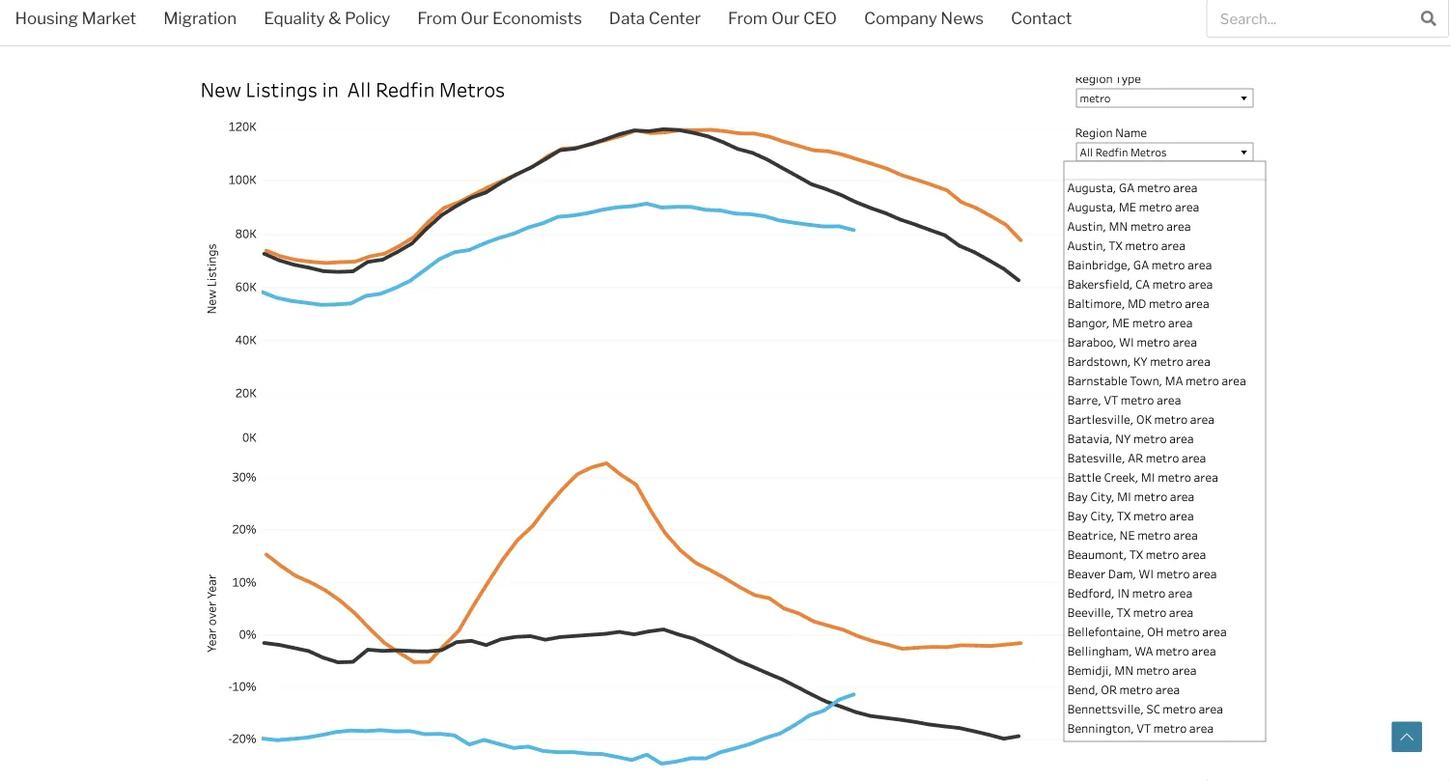 Task type: locate. For each thing, give the bounding box(es) containing it.
1 horizontal spatial from
[[728, 8, 768, 28]]

None search field
[[1206, 0, 1449, 38]]

from for from our economists
[[417, 8, 457, 28]]

company news link
[[851, 0, 997, 41]]

our left "economists"
[[461, 8, 489, 28]]

from our ceo
[[728, 8, 837, 28]]

migration link
[[150, 0, 250, 41]]

housing
[[15, 8, 78, 28]]

2 our from the left
[[771, 8, 800, 28]]

1 our from the left
[[461, 8, 489, 28]]

our
[[461, 8, 489, 28], [771, 8, 800, 28]]

ceo
[[803, 8, 837, 28]]

data center
[[609, 8, 701, 28]]

0 horizontal spatial our
[[461, 8, 489, 28]]

economists
[[492, 8, 582, 28]]

search image
[[1421, 10, 1436, 26]]

from
[[417, 8, 457, 28], [728, 8, 768, 28]]

data
[[609, 8, 645, 28]]

0 horizontal spatial from
[[417, 8, 457, 28]]

our left ceo
[[771, 8, 800, 28]]

our for ceo
[[771, 8, 800, 28]]

from left ceo
[[728, 8, 768, 28]]

housing market
[[15, 8, 136, 28]]

company
[[864, 8, 937, 28]]

news
[[941, 8, 984, 28]]

1 horizontal spatial our
[[771, 8, 800, 28]]

2 from from the left
[[728, 8, 768, 28]]

1 from from the left
[[417, 8, 457, 28]]

contact link
[[997, 0, 1085, 41]]

from right policy
[[417, 8, 457, 28]]

equality & policy link
[[250, 0, 404, 41]]

policy
[[345, 8, 390, 28]]



Task type: describe. For each thing, give the bounding box(es) containing it.
from our economists
[[417, 8, 582, 28]]

&
[[328, 8, 341, 28]]

market
[[82, 8, 136, 28]]

equality & policy
[[264, 8, 390, 28]]

company news
[[864, 8, 984, 28]]

center
[[649, 8, 701, 28]]

from our ceo link
[[715, 0, 851, 41]]

from our economists link
[[404, 0, 596, 41]]

equality
[[264, 8, 325, 28]]

from for from our ceo
[[728, 8, 768, 28]]

our for economists
[[461, 8, 489, 28]]

Search... search field
[[1207, 0, 1409, 37]]

data center link
[[596, 0, 715, 41]]

housing market link
[[1, 0, 150, 41]]

contact
[[1011, 8, 1072, 28]]

migration
[[163, 8, 237, 28]]



Task type: vqa. For each thing, say whether or not it's contained in the screenshot.
Equality & Policy link
yes



